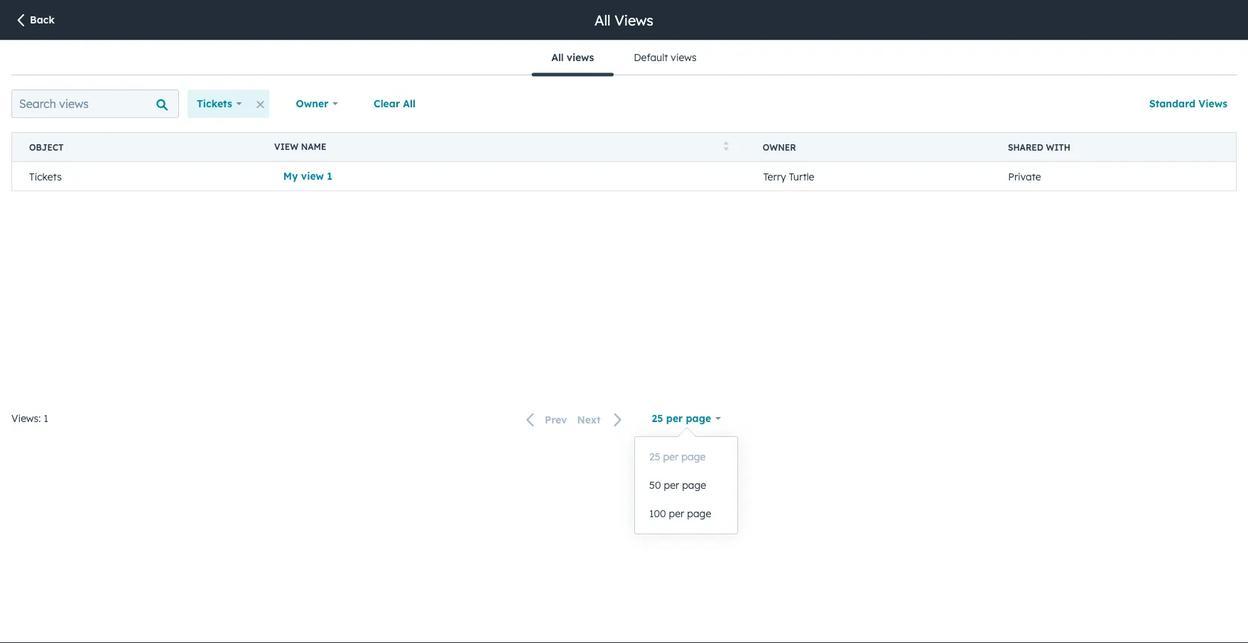 Task type: describe. For each thing, give the bounding box(es) containing it.
50 per page button
[[635, 471, 738, 500]]

25 per page button
[[643, 404, 730, 433]]

shared
[[1008, 142, 1044, 152]]

50
[[650, 479, 661, 491]]

views for all views
[[615, 11, 654, 29]]

next
[[577, 413, 601, 426]]

view name
[[274, 141, 327, 152]]

per inside dropdown button
[[666, 412, 683, 425]]

name
[[301, 141, 327, 152]]

per for 50 per page button
[[664, 479, 680, 491]]

terry turtle
[[763, 170, 815, 182]]

1 vertical spatial 1
[[44, 412, 48, 425]]

views for standard views
[[1199, 97, 1228, 110]]

next button
[[572, 410, 631, 429]]

default views
[[634, 51, 697, 64]]

views:
[[11, 412, 41, 425]]

clear
[[374, 97, 400, 110]]

all views
[[595, 11, 654, 29]]

my
[[283, 170, 298, 182]]

my view 1 link
[[274, 162, 342, 190]]

50 per page
[[650, 479, 707, 491]]

tickets button
[[188, 90, 251, 118]]

per for 100 per page button
[[669, 507, 685, 520]]

standard views
[[1150, 97, 1228, 110]]

clear all
[[374, 97, 416, 110]]

page for 25 per page button
[[682, 451, 706, 463]]

all for all views
[[595, 11, 611, 29]]

standard views button
[[1140, 90, 1237, 118]]

views: 1
[[11, 412, 48, 425]]

private
[[1008, 170, 1042, 182]]

turtle
[[789, 170, 815, 182]]

clear all button
[[365, 90, 425, 118]]

page for 100 per page button
[[687, 507, 712, 520]]

tickets inside popup button
[[197, 97, 232, 110]]

25 per page inside 25 per page dropdown button
[[652, 412, 711, 425]]

standard
[[1150, 97, 1196, 110]]

view
[[301, 170, 324, 182]]

view
[[274, 141, 299, 152]]



Task type: vqa. For each thing, say whether or not it's contained in the screenshot.
Waiting on us
no



Task type: locate. For each thing, give the bounding box(es) containing it.
2 views from the left
[[671, 51, 697, 64]]

views right standard
[[1199, 97, 1228, 110]]

all views button
[[532, 41, 614, 76]]

views inside page section element
[[615, 11, 654, 29]]

Search views search field
[[11, 90, 179, 118]]

owner up name
[[296, 97, 329, 110]]

25 per page button
[[635, 443, 738, 471]]

25 per page up 25 per page button
[[652, 412, 711, 425]]

prev button
[[518, 410, 572, 429]]

1 views from the left
[[567, 51, 594, 64]]

1 horizontal spatial tickets
[[197, 97, 232, 110]]

prev
[[545, 413, 567, 426]]

1 vertical spatial 25
[[650, 451, 661, 463]]

shared with
[[1008, 142, 1071, 152]]

per
[[666, 412, 683, 425], [663, 451, 679, 463], [664, 479, 680, 491], [669, 507, 685, 520]]

owner button
[[287, 90, 348, 118]]

page up 25 per page button
[[686, 412, 711, 425]]

25 up 25 per page button
[[652, 412, 663, 425]]

my view 1
[[283, 170, 333, 182]]

1
[[327, 170, 333, 182], [44, 412, 48, 425]]

navigation
[[532, 41, 717, 76]]

views for default views
[[671, 51, 697, 64]]

25 inside dropdown button
[[652, 412, 663, 425]]

25 per page inside 25 per page button
[[650, 451, 706, 463]]

views
[[567, 51, 594, 64], [671, 51, 697, 64]]

views up the default
[[615, 11, 654, 29]]

25 per page up 50 per page
[[650, 451, 706, 463]]

100
[[650, 507, 666, 520]]

1 horizontal spatial owner
[[763, 142, 796, 152]]

25 per page
[[652, 412, 711, 425], [650, 451, 706, 463]]

1 vertical spatial all
[[552, 51, 564, 64]]

0 vertical spatial 25
[[652, 412, 663, 425]]

100 per page
[[650, 507, 712, 520]]

object
[[29, 142, 64, 152]]

2 vertical spatial all
[[403, 97, 416, 110]]

0 vertical spatial 1
[[327, 170, 333, 182]]

default
[[634, 51, 668, 64]]

2 horizontal spatial all
[[595, 11, 611, 29]]

100 per page button
[[635, 500, 738, 528]]

0 vertical spatial tickets
[[197, 97, 232, 110]]

25 inside button
[[650, 451, 661, 463]]

per up 25 per page button
[[666, 412, 683, 425]]

1 vertical spatial tickets
[[29, 170, 62, 182]]

0 vertical spatial owner
[[296, 97, 329, 110]]

views down page section element
[[567, 51, 594, 64]]

default views button
[[614, 41, 717, 75]]

navigation containing all views
[[532, 41, 717, 76]]

0 horizontal spatial views
[[567, 51, 594, 64]]

1 horizontal spatial 1
[[327, 170, 333, 182]]

page section element
[[0, 0, 1249, 40]]

1 right views: at the left
[[44, 412, 48, 425]]

page inside dropdown button
[[686, 412, 711, 425]]

per up 50 per page
[[663, 451, 679, 463]]

0 horizontal spatial 1
[[44, 412, 48, 425]]

tickets
[[197, 97, 232, 110], [29, 170, 62, 182]]

views for all views
[[567, 51, 594, 64]]

1 vertical spatial owner
[[763, 142, 796, 152]]

page up 50 per page button
[[682, 451, 706, 463]]

views inside "button"
[[1199, 97, 1228, 110]]

per right 50 at the right of the page
[[664, 479, 680, 491]]

all inside page section element
[[595, 11, 611, 29]]

all
[[595, 11, 611, 29], [552, 51, 564, 64], [403, 97, 416, 110]]

views
[[615, 11, 654, 29], [1199, 97, 1228, 110]]

0 vertical spatial all
[[595, 11, 611, 29]]

page down 50 per page button
[[687, 507, 712, 520]]

owner
[[296, 97, 329, 110], [763, 142, 796, 152]]

page
[[686, 412, 711, 425], [682, 451, 706, 463], [682, 479, 707, 491], [687, 507, 712, 520]]

25
[[652, 412, 663, 425], [650, 451, 661, 463]]

1 horizontal spatial all
[[552, 51, 564, 64]]

0 horizontal spatial tickets
[[29, 170, 62, 182]]

page for 50 per page button
[[682, 479, 707, 491]]

views right the default
[[671, 51, 697, 64]]

back
[[30, 14, 55, 26]]

owner inside popup button
[[296, 97, 329, 110]]

0 horizontal spatial all
[[403, 97, 416, 110]]

per for 25 per page button
[[663, 451, 679, 463]]

terry
[[763, 170, 786, 182]]

0 vertical spatial views
[[615, 11, 654, 29]]

0 horizontal spatial owner
[[296, 97, 329, 110]]

1 vertical spatial 25 per page
[[650, 451, 706, 463]]

1 horizontal spatial views
[[671, 51, 697, 64]]

1 horizontal spatial views
[[1199, 97, 1228, 110]]

with
[[1046, 142, 1071, 152]]

0 vertical spatial 25 per page
[[652, 412, 711, 425]]

page down 25 per page button
[[682, 479, 707, 491]]

per right 100
[[669, 507, 685, 520]]

back link
[[14, 13, 55, 29]]

1 vertical spatial views
[[1199, 97, 1228, 110]]

25 up 50 at the right of the page
[[650, 451, 661, 463]]

pagination navigation
[[518, 410, 631, 429]]

all for all views
[[552, 51, 564, 64]]

all views
[[552, 51, 594, 64]]

1 right view in the left top of the page
[[327, 170, 333, 182]]

owner up terry
[[763, 142, 796, 152]]

0 horizontal spatial views
[[615, 11, 654, 29]]



